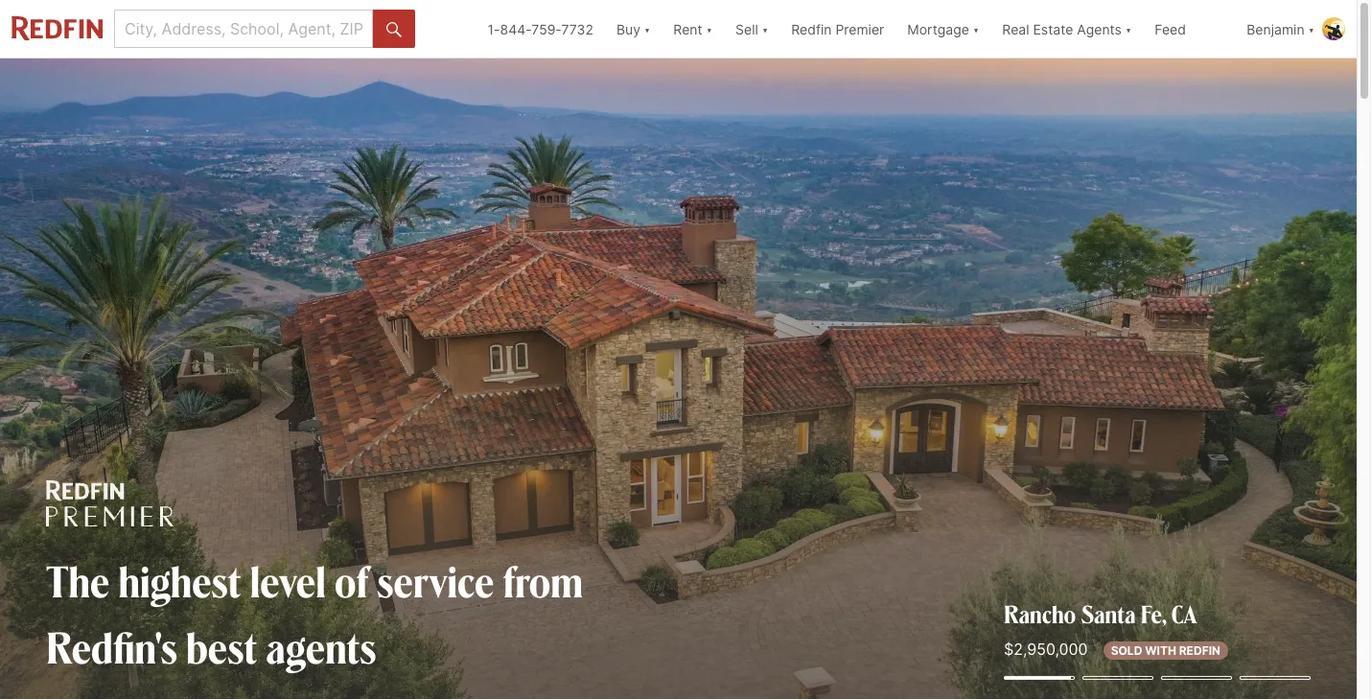 Task type: describe. For each thing, give the bounding box(es) containing it.
rancho
[[1004, 598, 1076, 630]]

redfin premier button
[[780, 0, 896, 58]]

redfin's
[[46, 619, 178, 675]]

rent ▾ button
[[662, 0, 724, 58]]

the highest level of service from redfin's best agents
[[46, 552, 583, 675]]

feed button
[[1143, 0, 1235, 58]]

with
[[1145, 643, 1177, 658]]

▾ for rent ▾
[[706, 21, 713, 37]]

1-844-759-7732 link
[[488, 21, 594, 37]]

sell
[[736, 21, 758, 37]]

mortgage
[[907, 21, 969, 37]]

from
[[503, 552, 583, 609]]

759-
[[532, 21, 561, 37]]

the
[[46, 552, 110, 609]]

sell ▾ button
[[736, 0, 768, 58]]

buy ▾
[[617, 21, 651, 37]]

feed
[[1155, 21, 1186, 37]]

rent
[[674, 21, 703, 37]]

buy ▾ button
[[617, 0, 651, 58]]

benjamin
[[1247, 21, 1305, 37]]

real estate agents ▾ button
[[991, 0, 1143, 58]]

sold
[[1111, 643, 1143, 658]]

▾ for mortgage ▾
[[973, 21, 979, 37]]

ca
[[1172, 598, 1197, 630]]

real
[[1002, 21, 1029, 37]]

redfin
[[791, 21, 832, 37]]

estate
[[1033, 21, 1073, 37]]

user photo image
[[1322, 17, 1345, 40]]

redfin premier
[[791, 21, 884, 37]]

5 ▾ from the left
[[1126, 21, 1132, 37]]

$2,950,000
[[1004, 640, 1088, 659]]

fe,
[[1141, 598, 1167, 630]]



Task type: locate. For each thing, give the bounding box(es) containing it.
premier
[[836, 21, 884, 37]]

4 ▾ from the left
[[973, 21, 979, 37]]

▾ right buy
[[644, 21, 651, 37]]

rent ▾
[[674, 21, 713, 37]]

▾ right mortgage
[[973, 21, 979, 37]]

▾ right rent
[[706, 21, 713, 37]]

7732
[[561, 21, 594, 37]]

real estate agents ▾ link
[[1002, 0, 1132, 58]]

sold with redfin
[[1111, 643, 1221, 658]]

City, Address, School, Agent, ZIP search field
[[114, 10, 373, 48]]

6 ▾ from the left
[[1309, 21, 1315, 37]]

submit search image
[[386, 22, 402, 37]]

▾ right sell
[[762, 21, 768, 37]]

agents
[[1077, 21, 1122, 37]]

service
[[377, 552, 494, 609]]

▾ for benjamin ▾
[[1309, 21, 1315, 37]]

1-844-759-7732
[[488, 21, 594, 37]]

best
[[186, 619, 257, 675]]

1 ▾ from the left
[[644, 21, 651, 37]]

benjamin ▾
[[1247, 21, 1315, 37]]

of
[[335, 552, 368, 609]]

buy
[[617, 21, 641, 37]]

mortgage ▾ button
[[907, 0, 979, 58]]

sell ▾ button
[[724, 0, 780, 58]]

▾ for buy ▾
[[644, 21, 651, 37]]

mortgage ▾ button
[[896, 0, 991, 58]]

real estate agents ▾
[[1002, 21, 1132, 37]]

1-
[[488, 21, 500, 37]]

level
[[250, 552, 326, 609]]

3 ▾ from the left
[[762, 21, 768, 37]]

rancho santa fe, ca
[[1004, 598, 1197, 630]]

▾ right agents
[[1126, 21, 1132, 37]]

redfin
[[1179, 643, 1221, 658]]

▾
[[644, 21, 651, 37], [706, 21, 713, 37], [762, 21, 768, 37], [973, 21, 979, 37], [1126, 21, 1132, 37], [1309, 21, 1315, 37]]

buy ▾ button
[[605, 0, 662, 58]]

santa
[[1081, 598, 1136, 630]]

sell ▾
[[736, 21, 768, 37]]

2 ▾ from the left
[[706, 21, 713, 37]]

premier logo image
[[46, 480, 174, 526]]

▾ for sell ▾
[[762, 21, 768, 37]]

mortgage ▾
[[907, 21, 979, 37]]

▾ left user photo
[[1309, 21, 1315, 37]]

agents
[[266, 619, 376, 675]]

844-
[[500, 21, 532, 37]]

rent ▾ button
[[674, 0, 713, 58]]

highest
[[118, 552, 241, 609]]



Task type: vqa. For each thing, say whether or not it's contained in the screenshot.
'844-'
yes



